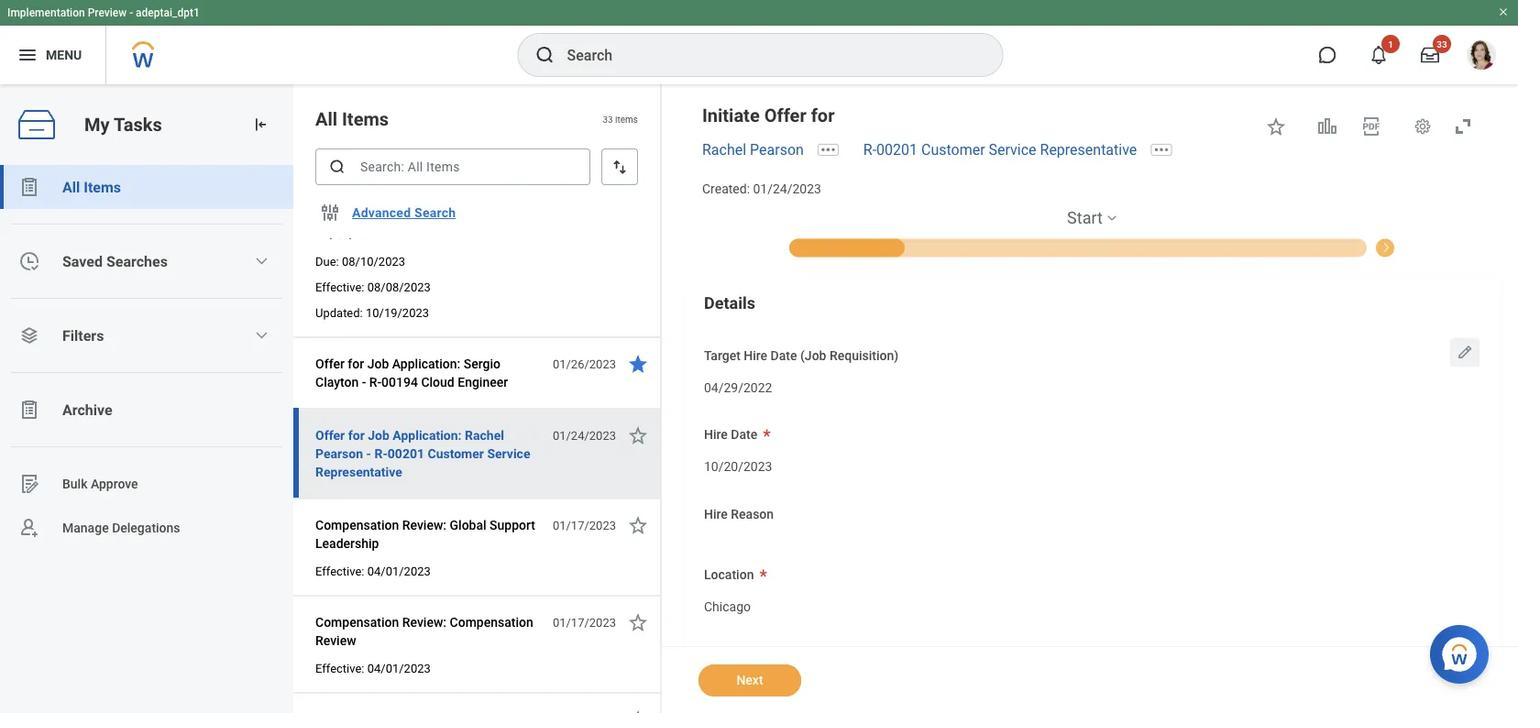 Task type: locate. For each thing, give the bounding box(es) containing it.
star image for effective: 04/01/2023
[[627, 514, 649, 536]]

saved searches
[[62, 253, 168, 270]]

application: inside offer for job application: rachel pearson ‎- r-00201 customer service representative
[[393, 428, 462, 443]]

global
[[450, 518, 487, 533]]

0 vertical spatial 33
[[1437, 39, 1448, 50]]

1 effective: 04/01/2023 from the top
[[315, 564, 431, 578]]

star image
[[1266, 116, 1288, 138], [627, 425, 649, 447], [627, 612, 649, 634], [627, 709, 649, 713]]

saved
[[62, 253, 103, 270]]

1 horizontal spatial 00201
[[877, 141, 918, 159]]

review employee contracts: lena jung - apprentice office management on 08/08/2023
[[315, 189, 541, 241]]

for down clayton
[[348, 428, 365, 443]]

for for offer for job application: rachel pearson ‎- r-00201 customer service representative
[[348, 428, 365, 443]]

0 vertical spatial all
[[315, 108, 338, 130]]

‎- right clayton
[[362, 375, 366, 390]]

clayton
[[315, 375, 359, 390]]

customer
[[922, 141, 985, 159], [428, 446, 484, 461]]

compensation for compensation review: global support leadership
[[315, 518, 399, 533]]

all up search image
[[315, 108, 338, 130]]

contracts:
[[419, 189, 478, 205]]

initiate
[[702, 105, 760, 126]]

sort image
[[611, 158, 629, 176]]

r- inside offer for job application: sergio clayton ‎- r-00194 cloud engineer
[[369, 375, 382, 390]]

configure image
[[319, 202, 341, 224]]

1 horizontal spatial all items
[[315, 108, 389, 130]]

on
[[505, 208, 520, 223]]

2 review from the top
[[315, 633, 356, 648]]

review: inside compensation review: global support leadership
[[402, 518, 447, 533]]

1 01/17/2023 from the top
[[553, 519, 616, 532]]

1 vertical spatial rachel
[[465, 428, 504, 443]]

offer inside offer for job application: rachel pearson ‎- r-00201 customer service representative
[[315, 428, 345, 443]]

0 horizontal spatial 00201
[[388, 446, 425, 461]]

Search Workday  search field
[[567, 35, 965, 75]]

my tasks element
[[0, 84, 293, 713]]

effective: 04/01/2023 down leadership at the left of the page
[[315, 564, 431, 578]]

close environment banner image
[[1498, 6, 1510, 17]]

1 horizontal spatial rachel
[[702, 141, 747, 159]]

representative inside offer for job application: rachel pearson ‎- r-00201 customer service representative
[[315, 464, 402, 480]]

gear image
[[1414, 117, 1432, 136]]

hire left reason
[[704, 507, 728, 522]]

- right preview
[[129, 6, 133, 19]]

offer for job application: sergio clayton ‎- r-00194 cloud engineer button
[[315, 353, 543, 393]]

pearson down initiate offer for at the top
[[750, 141, 804, 159]]

1 vertical spatial review:
[[402, 615, 447, 630]]

1 vertical spatial 01/24/2023
[[553, 429, 616, 442]]

offer up clayton
[[315, 356, 345, 371]]

0 horizontal spatial items
[[84, 178, 121, 196]]

1 vertical spatial 33
[[603, 114, 613, 125]]

items inside item list element
[[342, 108, 389, 130]]

engineer
[[458, 375, 508, 390]]

hire date element
[[704, 447, 773, 481]]

compensation for compensation
[[1386, 242, 1457, 255]]

effective: for compensation review: global support leadership
[[315, 564, 365, 578]]

33 left "items"
[[603, 114, 613, 125]]

menu banner
[[0, 0, 1519, 84]]

0 vertical spatial ‎-
[[362, 375, 366, 390]]

review: down the compensation review: global support leadership button at the bottom of page
[[402, 615, 447, 630]]

0 vertical spatial application:
[[392, 356, 461, 371]]

0 vertical spatial 08/08/2023
[[315, 226, 384, 241]]

items up search image
[[342, 108, 389, 130]]

r- for offer for job application: sergio clayton ‎- r-00194 cloud engineer
[[369, 375, 382, 390]]

1 vertical spatial all
[[62, 178, 80, 196]]

33
[[1437, 39, 1448, 50], [603, 114, 613, 125]]

1 vertical spatial review
[[315, 633, 356, 648]]

review inside "review employee contracts: lena jung - apprentice office management on 08/08/2023"
[[315, 189, 356, 205]]

item list element
[[293, 84, 662, 713]]

application: up cloud
[[392, 356, 461, 371]]

items down my
[[84, 178, 121, 196]]

clock check image
[[18, 250, 40, 272]]

job inside offer for job application: sergio clayton ‎- r-00194 cloud engineer
[[367, 356, 389, 371]]

date left (job
[[771, 348, 797, 363]]

target hire date (job requisition)
[[704, 348, 899, 363]]

edit image
[[1456, 343, 1475, 362]]

offer inside offer for job application: sergio clayton ‎- r-00194 cloud engineer
[[315, 356, 345, 371]]

offer up 'rachel pearson'
[[765, 105, 807, 126]]

2 vertical spatial effective:
[[315, 662, 365, 675]]

0 vertical spatial -
[[129, 6, 133, 19]]

2 01/17/2023 from the top
[[553, 616, 616, 630]]

2 vertical spatial offer
[[315, 428, 345, 443]]

‎- inside offer for job application: sergio clayton ‎- r-00194 cloud engineer
[[362, 375, 366, 390]]

date up hire date element
[[731, 427, 758, 443]]

33 for 33
[[1437, 39, 1448, 50]]

‎- inside offer for job application: rachel pearson ‎- r-00201 customer service representative
[[366, 446, 371, 461]]

representative up leadership at the left of the page
[[315, 464, 402, 480]]

effective: 04/01/2023 for compensation review: compensation review
[[315, 662, 431, 675]]

all items
[[315, 108, 389, 130], [62, 178, 121, 196]]

33 inside 33 button
[[1437, 39, 1448, 50]]

0 vertical spatial date
[[771, 348, 797, 363]]

for down search workday search field
[[811, 105, 835, 126]]

0 vertical spatial effective: 04/01/2023
[[315, 564, 431, 578]]

1 vertical spatial items
[[84, 178, 121, 196]]

compensation button
[[1376, 237, 1457, 257]]

01/17/2023
[[553, 519, 616, 532], [553, 616, 616, 630]]

0 horizontal spatial service
[[487, 446, 530, 461]]

r- inside offer for job application: rachel pearson ‎- r-00201 customer service representative
[[375, 446, 388, 461]]

04/01/2023 down compensation review: compensation review
[[367, 662, 431, 675]]

0 vertical spatial job
[[367, 356, 389, 371]]

job
[[367, 356, 389, 371], [368, 428, 390, 443]]

1 vertical spatial all items
[[62, 178, 121, 196]]

review: left the global
[[402, 518, 447, 533]]

application: for customer
[[393, 428, 462, 443]]

chevron down image
[[254, 254, 269, 269], [254, 328, 269, 343]]

1 04/01/2023 from the top
[[367, 564, 431, 578]]

1 vertical spatial date
[[731, 427, 758, 443]]

0 vertical spatial service
[[989, 141, 1037, 159]]

0 vertical spatial 01/17/2023
[[553, 519, 616, 532]]

chevron down image inside saved searches dropdown button
[[254, 254, 269, 269]]

1 vertical spatial service
[[487, 446, 530, 461]]

all
[[315, 108, 338, 130], [62, 178, 80, 196]]

1 vertical spatial ‎-
[[366, 446, 371, 461]]

1 vertical spatial for
[[348, 356, 364, 371]]

1 vertical spatial pearson
[[315, 446, 363, 461]]

1 vertical spatial -
[[315, 208, 320, 223]]

0 vertical spatial all items
[[315, 108, 389, 130]]

job for 00201
[[368, 428, 390, 443]]

archive button
[[0, 388, 293, 432]]

all items up search image
[[315, 108, 389, 130]]

33 left profile logan mcneil icon on the right top
[[1437, 39, 1448, 50]]

offer down clayton
[[315, 428, 345, 443]]

compensation inside compensation review: global support leadership
[[315, 518, 399, 533]]

view printable version (pdf) image
[[1361, 116, 1383, 138]]

representative
[[1040, 141, 1137, 159], [315, 464, 402, 480]]

user plus image
[[18, 517, 40, 539]]

1 vertical spatial r-
[[369, 375, 382, 390]]

application: inside offer for job application: sergio clayton ‎- r-00194 cloud engineer
[[392, 356, 461, 371]]

review employee contracts: lena jung - apprentice office management on 08/08/2023 button
[[315, 186, 543, 245]]

0 vertical spatial chevron down image
[[254, 254, 269, 269]]

bulk approve
[[62, 477, 138, 492]]

compensation inside 'start' navigation
[[1386, 242, 1457, 255]]

0 horizontal spatial all items
[[62, 178, 121, 196]]

‎- down offer for job application: sergio clayton ‎- r-00194 cloud engineer
[[366, 446, 371, 461]]

hire date
[[704, 427, 758, 443]]

for inside offer for job application: rachel pearson ‎- r-00201 customer service representative
[[348, 428, 365, 443]]

1 vertical spatial application:
[[393, 428, 462, 443]]

0 horizontal spatial representative
[[315, 464, 402, 480]]

rachel down engineer
[[465, 428, 504, 443]]

00201 inside offer for job application: rachel pearson ‎- r-00201 customer service representative
[[388, 446, 425, 461]]

‎-
[[362, 375, 366, 390], [366, 446, 371, 461]]

manage delegations
[[62, 521, 180, 536]]

0 horizontal spatial 01/24/2023
[[553, 429, 616, 442]]

start button
[[1068, 207, 1103, 229]]

perspective image
[[18, 325, 40, 347]]

2 vertical spatial r-
[[375, 446, 388, 461]]

r- for offer for job application: rachel pearson ‎- r-00201 customer service representative
[[375, 446, 388, 461]]

2 04/01/2023 from the top
[[367, 662, 431, 675]]

1 vertical spatial effective:
[[315, 564, 365, 578]]

1 horizontal spatial -
[[315, 208, 320, 223]]

1 review: from the top
[[402, 518, 447, 533]]

application:
[[392, 356, 461, 371], [393, 428, 462, 443]]

1 vertical spatial 00201
[[388, 446, 425, 461]]

0 vertical spatial review
[[315, 189, 356, 205]]

effective: 04/01/2023 down compensation review: compensation review
[[315, 662, 431, 675]]

0 vertical spatial 00201
[[877, 141, 918, 159]]

hire
[[744, 348, 768, 363], [704, 427, 728, 443], [704, 507, 728, 522]]

all items right clipboard image
[[62, 178, 121, 196]]

location element
[[704, 588, 751, 621]]

0 vertical spatial star image
[[627, 353, 649, 375]]

01/24/2023 down 'rachel pearson'
[[753, 181, 822, 197]]

Search: All Items text field
[[315, 149, 591, 185]]

list
[[0, 165, 293, 550]]

created: 01/24/2023
[[702, 181, 822, 197]]

0 horizontal spatial rachel
[[465, 428, 504, 443]]

compensation
[[1386, 242, 1457, 255], [315, 518, 399, 533], [315, 615, 399, 630], [450, 615, 534, 630]]

application: down cloud
[[393, 428, 462, 443]]

office
[[388, 208, 423, 223]]

created:
[[702, 181, 750, 197]]

offer for job application: rachel pearson ‎- r-00201 customer service representative
[[315, 428, 530, 480]]

hire for hire date
[[704, 427, 728, 443]]

0 vertical spatial 01/24/2023
[[753, 181, 822, 197]]

01/17/2023 for compensation review: global support leadership
[[553, 519, 616, 532]]

0 vertical spatial 04/01/2023
[[367, 564, 431, 578]]

1 vertical spatial job
[[368, 428, 390, 443]]

clipboard image
[[18, 399, 40, 421]]

approve
[[91, 477, 138, 492]]

2 review: from the top
[[402, 615, 447, 630]]

1 vertical spatial 04/01/2023
[[367, 662, 431, 675]]

08/08/2023 down apprentice
[[315, 226, 384, 241]]

hire up hire date element
[[704, 427, 728, 443]]

0 vertical spatial representative
[[1040, 141, 1137, 159]]

1 vertical spatial star image
[[627, 514, 649, 536]]

1 horizontal spatial all
[[315, 108, 338, 130]]

cloud
[[421, 375, 455, 390]]

10/19/2023
[[366, 306, 429, 320]]

3 effective: from the top
[[315, 662, 365, 675]]

job inside offer for job application: rachel pearson ‎- r-00201 customer service representative
[[368, 428, 390, 443]]

1 vertical spatial offer
[[315, 356, 345, 371]]

list containing all items
[[0, 165, 293, 550]]

job for 00194
[[367, 356, 389, 371]]

chevron down image for filters
[[254, 328, 269, 343]]

33 inside item list element
[[603, 114, 613, 125]]

1 vertical spatial effective: 04/01/2023
[[315, 662, 431, 675]]

0 vertical spatial items
[[342, 108, 389, 130]]

0 vertical spatial customer
[[922, 141, 985, 159]]

apprentice
[[323, 208, 385, 223]]

advanced
[[352, 205, 411, 220]]

- left apprentice
[[315, 208, 320, 223]]

04/01/2023 down compensation review: global support leadership
[[367, 564, 431, 578]]

implementation
[[7, 6, 85, 19]]

1 horizontal spatial 33
[[1437, 39, 1448, 50]]

review: inside compensation review: compensation review
[[402, 615, 447, 630]]

2 chevron down image from the top
[[254, 328, 269, 343]]

service
[[989, 141, 1037, 159], [487, 446, 530, 461]]

hire right the target
[[744, 348, 768, 363]]

1 horizontal spatial items
[[342, 108, 389, 130]]

menu
[[46, 47, 82, 62]]

searches
[[106, 253, 168, 270]]

chevron down image inside filters dropdown button
[[254, 328, 269, 343]]

saved searches button
[[0, 239, 293, 283]]

job up the '00194'
[[367, 356, 389, 371]]

all right clipboard image
[[62, 178, 80, 196]]

all inside item list element
[[315, 108, 338, 130]]

offer
[[765, 105, 807, 126], [315, 356, 345, 371], [315, 428, 345, 443]]

1 chevron down image from the top
[[254, 254, 269, 269]]

01/26/2023
[[553, 357, 616, 371]]

2 effective: 04/01/2023 from the top
[[315, 662, 431, 675]]

1 vertical spatial chevron down image
[[254, 328, 269, 343]]

effective: 04/01/2023 for compensation review: global support leadership
[[315, 564, 431, 578]]

items
[[342, 108, 389, 130], [84, 178, 121, 196]]

1 vertical spatial hire
[[704, 427, 728, 443]]

updated:
[[315, 306, 363, 320]]

08/08/2023
[[315, 226, 384, 241], [367, 280, 431, 294]]

1 vertical spatial 01/17/2023
[[553, 616, 616, 630]]

2 effective: from the top
[[315, 564, 365, 578]]

review inside compensation review: compensation review
[[315, 633, 356, 648]]

for inside offer for job application: sergio clayton ‎- r-00194 cloud engineer
[[348, 356, 364, 371]]

for up clayton
[[348, 356, 364, 371]]

job down the '00194'
[[368, 428, 390, 443]]

1 horizontal spatial service
[[989, 141, 1037, 159]]

1 horizontal spatial representative
[[1040, 141, 1137, 159]]

0 vertical spatial effective:
[[315, 280, 365, 294]]

2 vertical spatial for
[[348, 428, 365, 443]]

0 vertical spatial pearson
[[750, 141, 804, 159]]

pearson down clayton
[[315, 446, 363, 461]]

1 review from the top
[[315, 189, 356, 205]]

0 horizontal spatial date
[[731, 427, 758, 443]]

08/08/2023 up 10/19/2023
[[367, 280, 431, 294]]

effective: 08/08/2023
[[315, 280, 431, 294]]

pearson
[[750, 141, 804, 159], [315, 446, 363, 461]]

search image
[[328, 158, 347, 176]]

0 horizontal spatial all
[[62, 178, 80, 196]]

1 star image from the top
[[627, 353, 649, 375]]

00201
[[877, 141, 918, 159], [388, 446, 425, 461]]

04/29/2022 text field
[[704, 369, 773, 401]]

04/01/2023
[[367, 564, 431, 578], [367, 662, 431, 675]]

implementation preview -   adeptai_dpt1
[[7, 6, 200, 19]]

0 horizontal spatial customer
[[428, 446, 484, 461]]

01/24/2023 down 01/26/2023
[[553, 429, 616, 442]]

0 horizontal spatial -
[[129, 6, 133, 19]]

01/24/2023
[[753, 181, 822, 197], [553, 429, 616, 442]]

effective: 04/01/2023
[[315, 564, 431, 578], [315, 662, 431, 675]]

0 horizontal spatial 33
[[603, 114, 613, 125]]

rachel down the initiate
[[702, 141, 747, 159]]

-
[[129, 6, 133, 19], [315, 208, 320, 223]]

01/17/2023 for compensation review: compensation review
[[553, 616, 616, 630]]

star image
[[627, 353, 649, 375], [627, 514, 649, 536]]

offer for job application: sergio clayton ‎- r-00194 cloud engineer
[[315, 356, 508, 390]]

0 horizontal spatial pearson
[[315, 446, 363, 461]]

0 vertical spatial review:
[[402, 518, 447, 533]]

manage delegations link
[[0, 506, 293, 550]]

2 vertical spatial hire
[[704, 507, 728, 522]]

1 vertical spatial representative
[[315, 464, 402, 480]]

1 vertical spatial customer
[[428, 446, 484, 461]]

all items inside all items button
[[62, 178, 121, 196]]

search image
[[534, 44, 556, 66]]

all items inside item list element
[[315, 108, 389, 130]]

representative up start
[[1040, 141, 1137, 159]]

01/24/2023 inside item list element
[[553, 429, 616, 442]]

1 horizontal spatial pearson
[[750, 141, 804, 159]]

compensation review: compensation review
[[315, 615, 534, 648]]

2 star image from the top
[[627, 514, 649, 536]]

1 horizontal spatial customer
[[922, 141, 985, 159]]



Task type: vqa. For each thing, say whether or not it's contained in the screenshot.
"Initiate"
yes



Task type: describe. For each thing, give the bounding box(es) containing it.
advanced search button
[[345, 194, 463, 231]]

reason
[[731, 507, 774, 522]]

filters
[[62, 327, 104, 344]]

1 horizontal spatial date
[[771, 348, 797, 363]]

items
[[615, 114, 638, 125]]

1 horizontal spatial 01/24/2023
[[753, 181, 822, 197]]

rachel inside offer for job application: rachel pearson ‎- r-00201 customer service representative
[[465, 428, 504, 443]]

hire reason
[[704, 507, 774, 522]]

- inside "review employee contracts: lena jung - apprentice office management on 08/08/2023"
[[315, 208, 320, 223]]

‎- for pearson
[[366, 446, 371, 461]]

lena
[[481, 189, 509, 205]]

10/20/2023 text field
[[704, 448, 773, 480]]

profile logan mcneil image
[[1467, 40, 1497, 73]]

rename image
[[18, 473, 40, 495]]

0 vertical spatial rachel
[[702, 141, 747, 159]]

0 vertical spatial r-
[[864, 141, 877, 159]]

04/29/2022
[[704, 380, 773, 395]]

all inside all items button
[[62, 178, 80, 196]]

application: for cloud
[[392, 356, 461, 371]]

compensation review: global support leadership button
[[315, 514, 543, 555]]

1 button
[[1359, 35, 1400, 75]]

my tasks
[[84, 114, 162, 135]]

r-00201 customer service representative
[[864, 141, 1137, 159]]

adeptai_dpt1
[[136, 6, 200, 19]]

00194
[[382, 375, 418, 390]]

target
[[704, 348, 741, 363]]

tasks
[[114, 114, 162, 135]]

pearson inside offer for job application: rachel pearson ‎- r-00201 customer service representative
[[315, 446, 363, 461]]

review: for compensation
[[402, 615, 447, 630]]

employee
[[360, 189, 416, 205]]

manage
[[62, 521, 109, 536]]

33 items
[[603, 114, 638, 125]]

filters button
[[0, 314, 293, 358]]

clipboard image
[[18, 176, 40, 198]]

offer for offer for job application: sergio clayton ‎- r-00194 cloud engineer
[[315, 356, 345, 371]]

‎- for clayton
[[362, 375, 366, 390]]

my
[[84, 114, 110, 135]]

review: for global
[[402, 518, 447, 533]]

archive
[[62, 401, 112, 419]]

location
[[704, 568, 754, 583]]

inbox large image
[[1421, 46, 1440, 64]]

rachel pearson link
[[702, 141, 804, 159]]

compensation for compensation review: compensation review
[[315, 615, 399, 630]]

advanced search
[[352, 205, 456, 220]]

initiate offer for
[[702, 105, 835, 126]]

offer for offer for job application: rachel pearson ‎- r-00201 customer service representative
[[315, 428, 345, 443]]

notifications large image
[[1370, 46, 1388, 64]]

details element
[[684, 277, 1500, 713]]

fullscreen image
[[1453, 116, 1475, 138]]

target hire date (job requisition) element
[[704, 368, 773, 402]]

effective: for compensation review: compensation review
[[315, 662, 365, 675]]

10/20/2023
[[704, 459, 773, 474]]

all items button
[[0, 165, 293, 209]]

for for offer for job application: sergio clayton ‎- r-00194 cloud engineer
[[348, 356, 364, 371]]

next
[[737, 673, 764, 688]]

updated: 10/19/2023
[[315, 306, 429, 320]]

Chicago text field
[[704, 589, 751, 620]]

start navigation
[[684, 207, 1500, 257]]

0 vertical spatial for
[[811, 105, 835, 126]]

04/01/2023 for compensation
[[367, 662, 431, 675]]

start
[[1068, 208, 1103, 227]]

1
[[1389, 39, 1394, 50]]

rachel pearson
[[702, 141, 804, 159]]

items inside all items button
[[84, 178, 121, 196]]

search
[[415, 205, 456, 220]]

view related information image
[[1317, 116, 1339, 138]]

jung
[[513, 189, 541, 205]]

1 vertical spatial 08/08/2023
[[367, 280, 431, 294]]

due:
[[315, 254, 339, 268]]

delegations
[[112, 521, 180, 536]]

requisition)
[[830, 348, 899, 363]]

justify image
[[17, 44, 39, 66]]

33 for 33 items
[[603, 114, 613, 125]]

leadership
[[315, 536, 379, 551]]

bulk approve link
[[0, 462, 293, 506]]

offer for job application: rachel pearson ‎- r-00201 customer service representative button
[[315, 425, 543, 483]]

preview
[[88, 6, 127, 19]]

compensation review: compensation review button
[[315, 612, 543, 652]]

04/01/2023 for global
[[367, 564, 431, 578]]

menu button
[[0, 26, 106, 84]]

(job
[[801, 348, 827, 363]]

compensation review: global support leadership
[[315, 518, 536, 551]]

1 effective: from the top
[[315, 280, 365, 294]]

management
[[426, 208, 502, 223]]

bulk
[[62, 477, 88, 492]]

details
[[704, 294, 756, 313]]

- inside menu "banner"
[[129, 6, 133, 19]]

chicago
[[704, 600, 751, 615]]

33 button
[[1410, 35, 1452, 75]]

08/10/2023
[[342, 254, 405, 268]]

service inside offer for job application: rachel pearson ‎- r-00201 customer service representative
[[487, 446, 530, 461]]

chevron down image for saved searches
[[254, 254, 269, 269]]

star image for 01/26/2023
[[627, 353, 649, 375]]

08/08/2023 inside "review employee contracts: lena jung - apprentice office management on 08/08/2023"
[[315, 226, 384, 241]]

chevron right image
[[1376, 237, 1398, 254]]

hire for hire reason
[[704, 507, 728, 522]]

0 vertical spatial hire
[[744, 348, 768, 363]]

customer inside offer for job application: rachel pearson ‎- r-00201 customer service representative
[[428, 446, 484, 461]]

transformation import image
[[251, 116, 270, 134]]

due: 08/10/2023
[[315, 254, 405, 268]]

next button
[[699, 665, 802, 697]]

0 vertical spatial offer
[[765, 105, 807, 126]]

support
[[490, 518, 536, 533]]

r-00201 customer service representative link
[[864, 141, 1137, 159]]

sergio
[[464, 356, 501, 371]]



